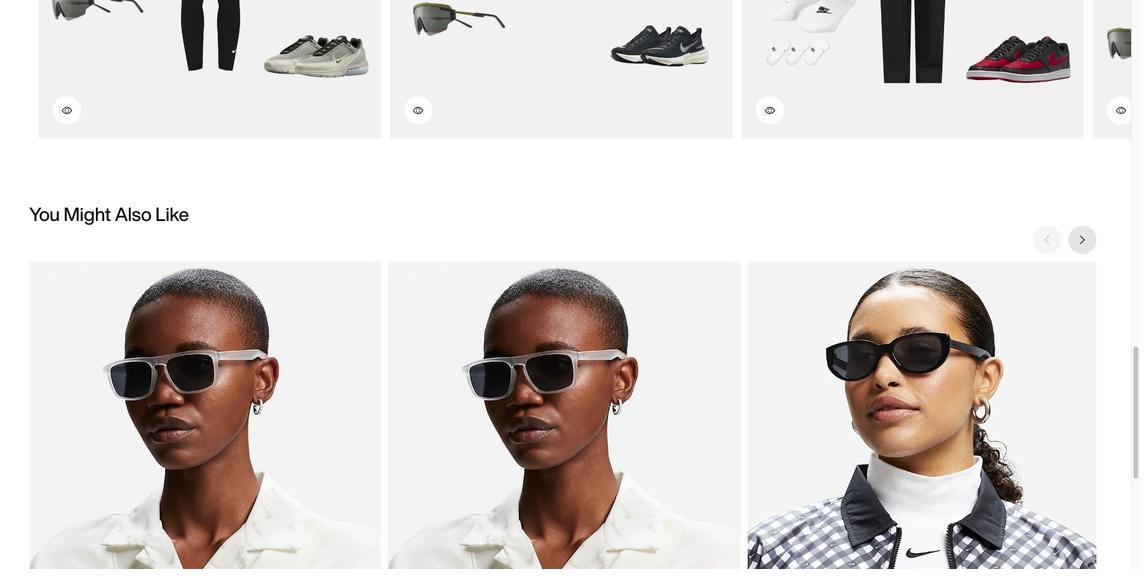 Task type: locate. For each thing, give the bounding box(es) containing it.
2 eye icon image from the left
[[413, 103, 424, 117]]

outfit bundle number 3 region
[[742, 0, 1084, 138]]

1 horizontal spatial sunglasses image
[[389, 262, 741, 570]]

like
[[156, 200, 189, 229]]

image of nike invincible 3 women's road running shoes image
[[610, 25, 709, 67]]

outfit bundle number 4 region
[[1093, 0, 1141, 138]]

eye icon image for outfit bundle number 3 'region'
[[764, 103, 776, 117]]

image of nike marquee edge lb low bridge sunglasses image inside the outfit bundle number 1 region
[[51, 0, 143, 20]]

eye icon image inside outfit bundle number 3 'region'
[[764, 103, 776, 117]]

image of nike marquee edge lb low bridge sunglasses image
[[51, 0, 143, 20], [413, 2, 505, 36], [1107, 28, 1141, 59]]

eye icon image inside outfit bundle number 4 region
[[1116, 103, 1127, 117]]

image of nike life men's cargo pants image
[[876, 0, 951, 85]]

image of nike air max pulse women's shoes image
[[263, 34, 370, 78]]

0 horizontal spatial sunglasses image
[[29, 262, 382, 570]]

image of nike sportswear classic women's high-waisted 7/8 leggings image
[[171, 0, 250, 73]]

menu bar
[[200, 0, 932, 2]]

4 eye icon image from the left
[[1116, 103, 1127, 117]]

1 horizontal spatial image of nike marquee edge lb low bridge sunglasses image
[[413, 2, 505, 36]]

eye icon image inside the outfit bundle number 1 region
[[61, 103, 72, 117]]

eye icon image
[[61, 103, 72, 117], [413, 103, 424, 117], [764, 103, 776, 117], [1116, 103, 1127, 117]]

eye icon image for outfit bundle number 4 region
[[1116, 103, 1127, 117]]

2 horizontal spatial image of nike marquee edge lb low bridge sunglasses image
[[1107, 28, 1141, 59]]

3 eye icon image from the left
[[764, 103, 776, 117]]

outfit bundle number 1 region
[[39, 0, 381, 138]]

eye icon image for outfit bundle number 2 region
[[413, 103, 424, 117]]

0 horizontal spatial image of nike marquee edge lb low bridge sunglasses image
[[51, 0, 143, 20]]

sunglasses image
[[29, 262, 382, 570], [389, 262, 741, 570], [748, 262, 1100, 570]]

also
[[115, 200, 152, 229]]

2 horizontal spatial sunglasses image
[[748, 262, 1100, 570]]

eye icon image inside outfit bundle number 2 region
[[413, 103, 424, 117]]

image of nike court vision low next nature men's shoes image
[[966, 35, 1072, 83]]

1 eye icon image from the left
[[61, 103, 72, 117]]



Task type: vqa. For each thing, say whether or not it's contained in the screenshot.
the Outfit bundle number 4 region EYE ICON
yes



Task type: describe. For each thing, give the bounding box(es) containing it.
3 sunglasses image from the left
[[748, 262, 1100, 570]]

outfit bundle number 2 region
[[390, 0, 732, 138]]

you might also like
[[29, 200, 189, 229]]

image of nike marquee edge lb low bridge sunglasses image inside outfit bundle number 4 region
[[1107, 28, 1141, 59]]

1 sunglasses image from the left
[[29, 262, 382, 570]]

image of nike sportswear everyday essential no-show socks (3 pairs) image
[[765, 0, 856, 65]]

you
[[29, 200, 60, 229]]

you might also like element
[[29, 262, 1100, 570]]

2 sunglasses image from the left
[[389, 262, 741, 570]]

image of nike marquee edge lb low bridge sunglasses image inside outfit bundle number 2 region
[[413, 2, 505, 36]]

might
[[64, 200, 111, 229]]

eye icon image for the outfit bundle number 1 region
[[61, 103, 72, 117]]



